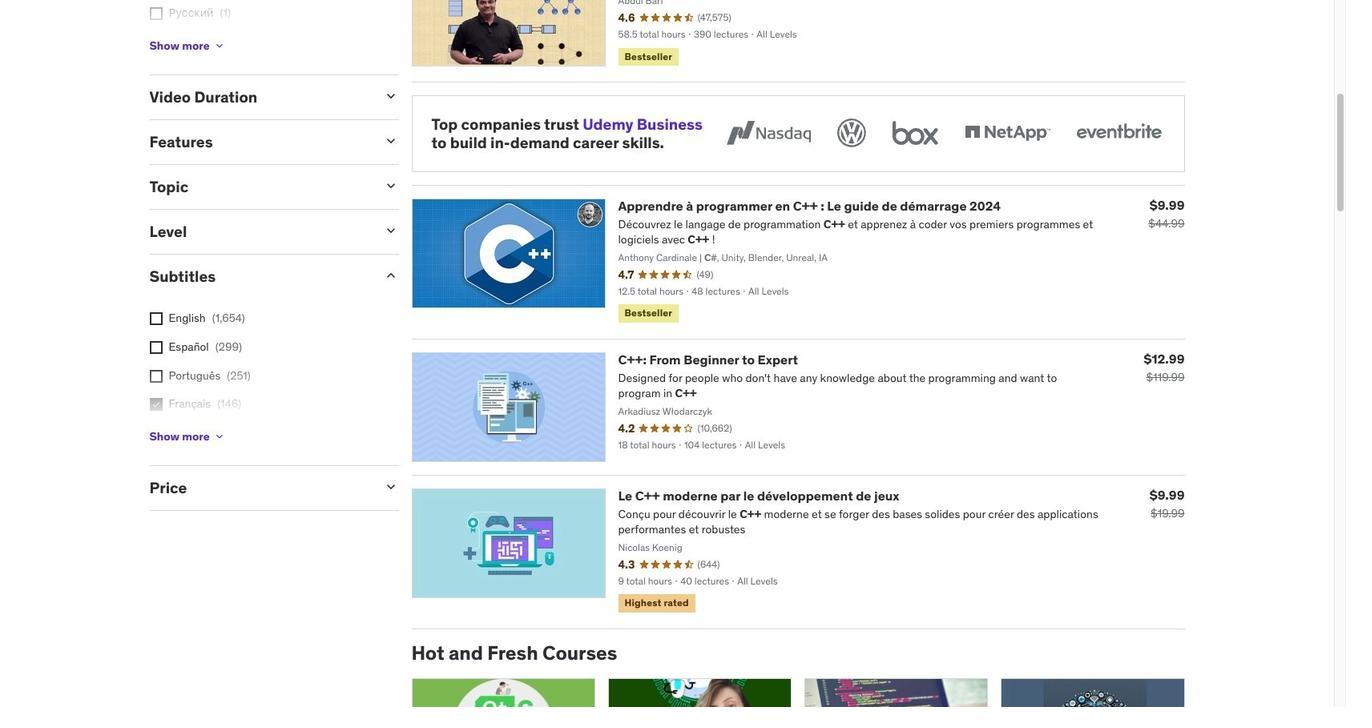 Task type: describe. For each thing, give the bounding box(es) containing it.
5 small image from the top
[[383, 480, 399, 496]]

3 small image from the top
[[383, 178, 399, 194]]

netapp image
[[961, 115, 1054, 151]]

eventbrite image
[[1073, 115, 1165, 151]]

nasdaq image
[[723, 115, 815, 151]]

1 xsmall image from the top
[[149, 313, 162, 326]]

4 small image from the top
[[383, 223, 399, 239]]



Task type: vqa. For each thing, say whether or not it's contained in the screenshot.
the right with
no



Task type: locate. For each thing, give the bounding box(es) containing it.
small image
[[383, 88, 399, 104], [383, 133, 399, 149], [383, 178, 399, 194], [383, 223, 399, 239], [383, 480, 399, 496]]

1 small image from the top
[[383, 88, 399, 104]]

2 xsmall image from the top
[[149, 370, 162, 383]]

xsmall image
[[149, 7, 162, 20], [213, 40, 226, 52], [149, 341, 162, 354], [149, 398, 162, 411], [213, 431, 226, 443]]

volkswagen image
[[834, 115, 869, 151]]

1 vertical spatial xsmall image
[[149, 370, 162, 383]]

box image
[[888, 115, 942, 151]]

2 small image from the top
[[383, 133, 399, 149]]

small image
[[383, 267, 399, 283]]

xsmall image
[[149, 313, 162, 326], [149, 370, 162, 383]]

0 vertical spatial xsmall image
[[149, 313, 162, 326]]



